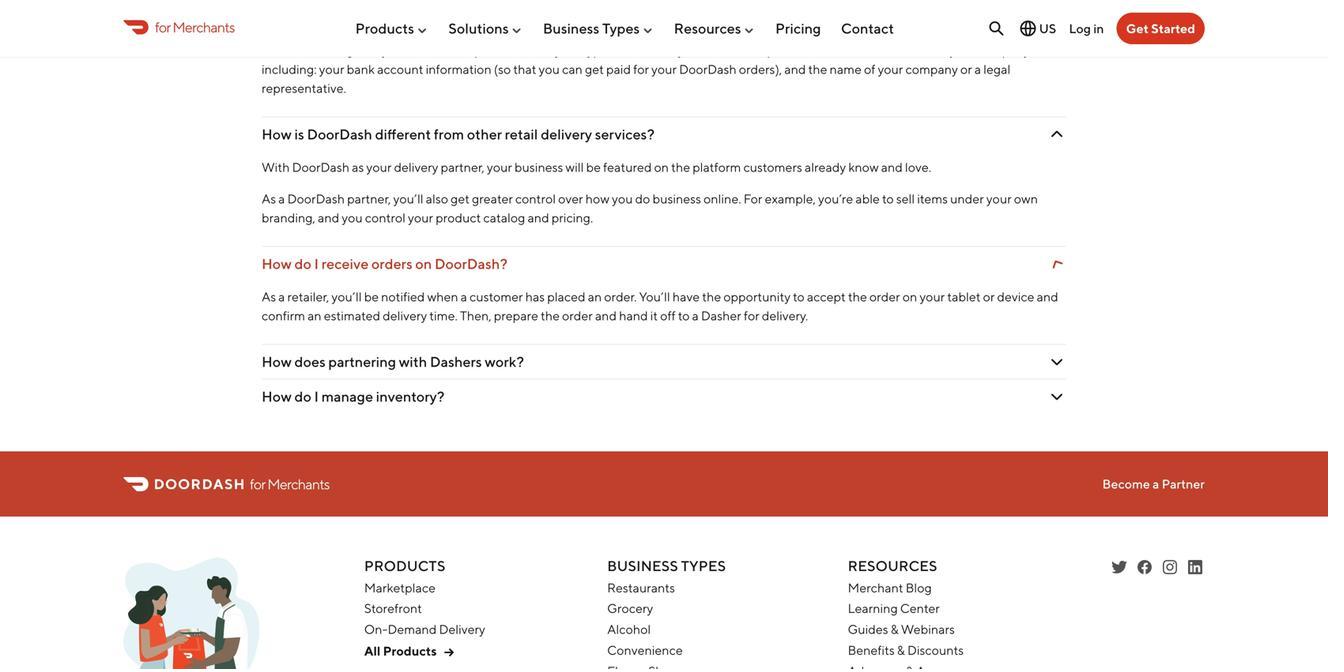 Task type: locate. For each thing, give the bounding box(es) containing it.
how up retailer,
[[262, 256, 292, 273]]

log in link
[[1069, 21, 1104, 36]]

how left manage
[[262, 388, 292, 405]]

on right featured
[[654, 160, 669, 175]]

or right the tablet
[[983, 290, 995, 305]]

0 horizontal spatial control
[[365, 211, 406, 226]]

up
[[462, 9, 479, 26]]

confirm
[[262, 309, 305, 324]]

company
[[906, 62, 958, 77]]

1 horizontal spatial resources
[[848, 558, 937, 575]]

control left over at the left top of the page
[[515, 192, 556, 207]]

know
[[849, 160, 879, 175]]

delivery up with doordash as your delivery partner, your business will be featured on the platform customers already know and love.
[[541, 126, 592, 143]]

a
[[975, 62, 981, 77], [278, 192, 285, 207], [278, 290, 285, 305], [461, 290, 467, 305], [692, 309, 699, 324], [1153, 477, 1159, 492]]

your left the tablet
[[920, 290, 945, 305]]

business up over at the left top of the page
[[515, 160, 563, 175]]

1 chevron down image from the top
[[1048, 8, 1067, 27]]

example,
[[765, 192, 816, 207]]

0 horizontal spatial partner,
[[347, 192, 391, 207]]

retail up requirements
[[502, 9, 535, 26]]

and right 'device'
[[1037, 290, 1059, 305]]

will
[[701, 43, 719, 58], [566, 160, 584, 175]]

products down demand
[[383, 644, 437, 659]]

business types
[[543, 20, 640, 37], [607, 558, 726, 575]]

1 as from the top
[[262, 192, 276, 207]]

1 vertical spatial or
[[983, 290, 995, 305]]

get up product
[[451, 192, 470, 207]]

chevron down image for doordash?
[[1048, 255, 1067, 274]]

doordash left as
[[292, 160, 350, 175]]

will up over at the left top of the page
[[566, 160, 584, 175]]

1 horizontal spatial that
[[513, 62, 536, 77]]

1 vertical spatial delivery
[[394, 160, 438, 175]]

solutions link
[[448, 14, 523, 43]]

1 how from the top
[[262, 126, 292, 143]]

a up branding,
[[278, 192, 285, 207]]

do for what do i need in order to sign up for retail delivery?
[[301, 9, 318, 26]]

2 vertical spatial chevron down image
[[1048, 388, 1067, 407]]

0 vertical spatial need
[[328, 9, 361, 26]]

doordash?
[[435, 256, 508, 273]]

1 horizontal spatial for merchants
[[250, 476, 329, 493]]

1 vertical spatial merchants
[[267, 476, 329, 493]]

product
[[436, 211, 481, 226]]

of up paid
[[610, 43, 622, 58]]

0 vertical spatial you'll
[[393, 192, 424, 207]]

0 vertical spatial be
[[586, 160, 601, 175]]

you're
[[818, 192, 853, 207]]

information down contact
[[846, 43, 912, 58]]

your down also at the top of page
[[408, 211, 433, 226]]

1 horizontal spatial in
[[1094, 21, 1104, 36]]

products up marketplace
[[364, 558, 446, 575]]

chevron down image for how is doordash different from other retail delivery services?
[[1048, 125, 1067, 144]]

0 horizontal spatial be
[[364, 290, 379, 305]]

& down learning center link
[[891, 622, 899, 637]]

business left online.
[[653, 192, 701, 207]]

discounts
[[908, 643, 964, 658]]

business types up type
[[543, 20, 640, 37]]

2 chevron down image from the top
[[1048, 255, 1067, 274]]

1 vertical spatial get
[[451, 192, 470, 207]]

resources
[[674, 20, 741, 37], [848, 558, 937, 575]]

0 vertical spatial that
[[356, 43, 379, 58]]

customer
[[470, 290, 523, 305]]

1 vertical spatial control
[[365, 211, 406, 226]]

1 horizontal spatial partner,
[[441, 160, 485, 175]]

do down does
[[295, 388, 311, 405]]

1 vertical spatial i
[[314, 256, 319, 273]]

how for how is doordash different from other retail delivery services?
[[262, 126, 292, 143]]

doordash up branding,
[[287, 192, 345, 207]]

to up the delivery.
[[793, 290, 805, 305]]

doordash
[[679, 62, 737, 77], [307, 126, 372, 143], [292, 160, 350, 175], [287, 192, 345, 207]]

2 vertical spatial i
[[314, 388, 319, 405]]

(so
[[494, 62, 511, 77]]

what do i need in order to sign up for retail delivery?
[[262, 9, 597, 26]]

0 vertical spatial products
[[355, 20, 414, 37]]

need inside after confirming that you meet the requirements for your type of business, you will need to provide some information about your company, including: your bank account information (so that you can get paid for your doordash orders), and the name of your company or a legal representative.
[[722, 43, 751, 58]]

opportunity
[[724, 290, 791, 305]]

be up estimated
[[364, 290, 379, 305]]

or left legal
[[961, 62, 972, 77]]

order down placed
[[562, 309, 593, 324]]

be up how
[[586, 160, 601, 175]]

become a partner link
[[1103, 477, 1205, 492]]

chevron down image
[[1048, 8, 1067, 27], [1048, 255, 1067, 274], [1048, 388, 1067, 407]]

2 as from the top
[[262, 290, 276, 305]]

platform
[[693, 160, 741, 175]]

0 vertical spatial i
[[321, 9, 325, 26]]

control up how do i receive orders on doordash? at the top of the page
[[365, 211, 406, 226]]

0 horizontal spatial need
[[328, 9, 361, 26]]

that up bank
[[356, 43, 379, 58]]

restaurants link
[[607, 581, 675, 596]]

business inside the as a doordash partner, you'll also get greater control over how you do business online. for example, you're able to sell items under your own branding, and you control your product catalog and pricing.
[[653, 192, 701, 207]]

business up the restaurants link
[[607, 558, 678, 575]]

how does partnering with dashers work?
[[262, 354, 524, 371]]

i for manage
[[314, 388, 319, 405]]

2 vertical spatial on
[[903, 290, 917, 305]]

1 chevron down image from the top
[[1048, 125, 1067, 144]]

how for how do i receive orders on doordash?
[[262, 256, 292, 273]]

0 vertical spatial as
[[262, 192, 276, 207]]

the right accept
[[848, 290, 867, 305]]

1 horizontal spatial an
[[588, 290, 602, 305]]

get inside after confirming that you meet the requirements for your type of business, you will need to provide some information about your company, including: your bank account information (so that you can get paid for your doordash orders), and the name of your company or a legal representative.
[[585, 62, 604, 77]]

sign
[[433, 9, 459, 26]]

resources link
[[674, 14, 756, 43]]

as
[[262, 192, 276, 207], [262, 290, 276, 305]]

0 vertical spatial get
[[585, 62, 604, 77]]

partner, down how is doordash different from other retail delivery services?
[[441, 160, 485, 175]]

order right accept
[[870, 290, 900, 305]]

you
[[382, 43, 403, 58], [678, 43, 699, 58], [539, 62, 560, 77], [612, 192, 633, 207], [342, 211, 363, 226]]

business,
[[624, 43, 675, 58]]

grocery link
[[607, 601, 653, 617]]

1 vertical spatial be
[[364, 290, 379, 305]]

the left platform
[[671, 160, 690, 175]]

partnering
[[328, 354, 396, 371]]

1 vertical spatial information
[[426, 62, 492, 77]]

retail right other
[[505, 126, 538, 143]]

a inside the as a doordash partner, you'll also get greater control over how you do business online. for example, you're able to sell items under your own branding, and you control your product catalog and pricing.
[[278, 192, 285, 207]]

do right what
[[301, 9, 318, 26]]

0 vertical spatial order
[[379, 9, 414, 26]]

order up meet
[[379, 9, 414, 26]]

delivery.
[[762, 309, 808, 324]]

1 vertical spatial &
[[897, 643, 905, 658]]

0 vertical spatial types
[[602, 20, 640, 37]]

products up meet
[[355, 20, 414, 37]]

the down has
[[541, 309, 560, 324]]

i left receive
[[314, 256, 319, 273]]

and left pricing.
[[528, 211, 549, 226]]

1 vertical spatial chevron down image
[[1048, 255, 1067, 274]]

you'll inside as a retailer, you'll be notified when a customer has placed an order. you'll have the opportunity to accept the order on your tablet or device and confirm an estimated delivery time. then, prepare the order and hand it off to a dasher for delivery.
[[332, 290, 362, 305]]

for merchants
[[155, 18, 235, 35], [250, 476, 329, 493]]

doordash inside after confirming that you meet the requirements for your type of business, you will need to provide some information about your company, including: your bank account information (so that you can get paid for your doordash orders), and the name of your company or a legal representative.
[[679, 62, 737, 77]]

your
[[555, 43, 580, 58], [950, 43, 975, 58], [319, 62, 344, 77], [652, 62, 677, 77], [878, 62, 903, 77], [366, 160, 392, 175], [487, 160, 512, 175], [987, 192, 1012, 207], [408, 211, 433, 226], [920, 290, 945, 305]]

contact
[[841, 20, 894, 37]]

as up branding,
[[262, 192, 276, 207]]

including:
[[262, 62, 317, 77]]

doordash up as
[[307, 126, 372, 143]]

0 vertical spatial for merchants
[[155, 18, 235, 35]]

0 horizontal spatial types
[[602, 20, 640, 37]]

or
[[961, 62, 972, 77], [983, 290, 995, 305]]

0 horizontal spatial get
[[451, 192, 470, 207]]

1 horizontal spatial business
[[653, 192, 701, 207]]

with
[[399, 354, 427, 371]]

0 horizontal spatial for merchants
[[155, 18, 235, 35]]

how for how do i manage inventory?
[[262, 388, 292, 405]]

0 vertical spatial an
[[588, 290, 602, 305]]

0 vertical spatial on
[[654, 160, 669, 175]]

will right business,
[[701, 43, 719, 58]]

1 horizontal spatial control
[[515, 192, 556, 207]]

get inside the as a doordash partner, you'll also get greater control over how you do business online. for example, you're able to sell items under your own branding, and you control your product catalog and pricing.
[[451, 192, 470, 207]]

from
[[434, 126, 464, 143]]

0 vertical spatial or
[[961, 62, 972, 77]]

greater
[[472, 192, 513, 207]]

order
[[379, 9, 414, 26], [870, 290, 900, 305], [562, 309, 593, 324]]

and
[[785, 62, 806, 77], [881, 160, 903, 175], [318, 211, 339, 226], [528, 211, 549, 226], [1037, 290, 1059, 305], [595, 309, 617, 324]]

0 vertical spatial partner,
[[441, 160, 485, 175]]

1 vertical spatial of
[[864, 62, 876, 77]]

provide
[[767, 43, 810, 58]]

in right log
[[1094, 21, 1104, 36]]

business types up the restaurants link
[[607, 558, 726, 575]]

merchants
[[173, 18, 235, 35], [267, 476, 329, 493]]

types up type
[[602, 20, 640, 37]]

1 vertical spatial will
[[566, 160, 584, 175]]

that
[[356, 43, 379, 58], [513, 62, 536, 77]]

to left sell at the right of page
[[882, 192, 894, 207]]

a left legal
[[975, 62, 981, 77]]

2 chevron down image from the top
[[1048, 353, 1067, 372]]

of
[[610, 43, 622, 58], [864, 62, 876, 77]]

of right name
[[864, 62, 876, 77]]

1 vertical spatial order
[[870, 290, 900, 305]]

blog
[[906, 581, 932, 596]]

you'll left also at the top of page
[[393, 192, 424, 207]]

products link
[[355, 14, 428, 43]]

you'll up estimated
[[332, 290, 362, 305]]

notified
[[381, 290, 425, 305]]

as inside the as a doordash partner, you'll also get greater control over how you do business online. for example, you're able to sell items under your own branding, and you control your product catalog and pricing.
[[262, 192, 276, 207]]

& down guides & webinars link
[[897, 643, 905, 658]]

get down type
[[585, 62, 604, 77]]

after confirming that you meet the requirements for your type of business, you will need to provide some information about your company, including: your bank account information (so that you can get paid for your doordash orders), and the name of your company or a legal representative.
[[262, 43, 1032, 96]]

and inside after confirming that you meet the requirements for your type of business, you will need to provide some information about your company, including: your bank account information (so that you can get paid for your doordash orders), and the name of your company or a legal representative.
[[785, 62, 806, 77]]

all products
[[364, 644, 437, 659]]

1 horizontal spatial you'll
[[393, 192, 424, 207]]

as inside as a retailer, you'll be notified when a customer has placed an order. you'll have the opportunity to accept the order on your tablet or device and confirm an estimated delivery time. then, prepare the order and hand it off to a dasher for delivery.
[[262, 290, 276, 305]]

1 vertical spatial chevron down image
[[1048, 353, 1067, 372]]

0 horizontal spatial merchants
[[173, 18, 235, 35]]

1 horizontal spatial get
[[585, 62, 604, 77]]

requirements
[[458, 43, 534, 58]]

0 horizontal spatial resources
[[674, 20, 741, 37]]

solutions
[[448, 20, 509, 37]]

0 vertical spatial resources
[[674, 20, 741, 37]]

resources up business,
[[674, 20, 741, 37]]

1 vertical spatial business
[[653, 192, 701, 207]]

instagram image
[[1161, 558, 1180, 577]]

pricing.
[[552, 211, 593, 226]]

online.
[[704, 192, 741, 207]]

0 vertical spatial delivery
[[541, 126, 592, 143]]

1 horizontal spatial types
[[681, 558, 726, 575]]

0 vertical spatial chevron down image
[[1048, 8, 1067, 27]]

learning center link
[[848, 601, 940, 617]]

2 vertical spatial delivery
[[383, 309, 427, 324]]

resources up merchant blog link
[[848, 558, 937, 575]]

partner, inside the as a doordash partner, you'll also get greater control over how you do business online. for example, you're able to sell items under your own branding, and you control your product catalog and pricing.
[[347, 192, 391, 207]]

need up 'confirming'
[[328, 9, 361, 26]]

1 vertical spatial on
[[415, 256, 432, 273]]

0 horizontal spatial information
[[426, 62, 492, 77]]

you right how
[[612, 192, 633, 207]]

types up restaurants grocery alcohol convenience
[[681, 558, 726, 575]]

estimated
[[324, 309, 380, 324]]

instagram link
[[1161, 558, 1180, 577]]

0 horizontal spatial on
[[415, 256, 432, 273]]

1 vertical spatial you'll
[[332, 290, 362, 305]]

an left "order."
[[588, 290, 602, 305]]

1 vertical spatial products
[[364, 558, 446, 575]]

2 horizontal spatial on
[[903, 290, 917, 305]]

business up type
[[543, 20, 599, 37]]

0 vertical spatial control
[[515, 192, 556, 207]]

0 vertical spatial will
[[701, 43, 719, 58]]

1 vertical spatial need
[[722, 43, 751, 58]]

you up receive
[[342, 211, 363, 226]]

and left love.
[[881, 160, 903, 175]]

be inside as a retailer, you'll be notified when a customer has placed an order. you'll have the opportunity to accept the order on your tablet or device and confirm an estimated delivery time. then, prepare the order and hand it off to a dasher for delivery.
[[364, 290, 379, 305]]

how left is
[[262, 126, 292, 143]]

3 how from the top
[[262, 354, 292, 371]]

on right orders
[[415, 256, 432, 273]]

legal
[[984, 62, 1011, 77]]

1 vertical spatial for merchants
[[250, 476, 329, 493]]

about
[[914, 43, 947, 58]]

0 vertical spatial information
[[846, 43, 912, 58]]

how
[[262, 126, 292, 143], [262, 256, 292, 273], [262, 354, 292, 371], [262, 388, 292, 405]]

0 horizontal spatial of
[[610, 43, 622, 58]]

i up 'confirming'
[[321, 9, 325, 26]]

1 vertical spatial an
[[308, 309, 322, 324]]

1 horizontal spatial on
[[654, 160, 669, 175]]

as up confirm
[[262, 290, 276, 305]]

get started button
[[1117, 13, 1205, 44]]

delivery down "different"
[[394, 160, 438, 175]]

the down the some
[[808, 62, 827, 77]]

1 horizontal spatial will
[[701, 43, 719, 58]]

how left does
[[262, 354, 292, 371]]

log
[[1069, 21, 1091, 36]]

doordash for merchants image
[[123, 558, 259, 670]]

other
[[467, 126, 502, 143]]

partner, down as
[[347, 192, 391, 207]]

0 vertical spatial business
[[515, 160, 563, 175]]

1 horizontal spatial need
[[722, 43, 751, 58]]

branding,
[[262, 211, 315, 226]]

4 how from the top
[[262, 388, 292, 405]]

partner
[[1162, 477, 1205, 492]]

0 horizontal spatial or
[[961, 62, 972, 77]]

1 horizontal spatial or
[[983, 290, 995, 305]]

chevron down image for to
[[1048, 8, 1067, 27]]

that right (so
[[513, 62, 536, 77]]

do down featured
[[635, 192, 650, 207]]

1 horizontal spatial order
[[562, 309, 593, 324]]

chevron down image
[[1048, 125, 1067, 144], [1048, 353, 1067, 372]]

you'll
[[639, 290, 670, 305]]

1 vertical spatial business
[[607, 558, 678, 575]]

as for as a retailer, you'll be notified when a customer has placed an order. you'll have the opportunity to accept the order on your tablet or device and confirm an estimated delivery time. then, prepare the order and hand it off to a dasher for delivery.
[[262, 290, 276, 305]]

do
[[301, 9, 318, 26], [635, 192, 650, 207], [295, 256, 311, 273], [295, 388, 311, 405]]

1 vertical spatial partner,
[[347, 192, 391, 207]]

1 vertical spatial resources
[[848, 558, 937, 575]]

retail
[[502, 9, 535, 26], [505, 126, 538, 143]]

and down "provide" at the top
[[785, 62, 806, 77]]

in up bank
[[364, 9, 376, 26]]

need up orders),
[[722, 43, 751, 58]]

with
[[262, 160, 290, 175]]

i left manage
[[314, 388, 319, 405]]

alcohol link
[[607, 622, 651, 637]]

facebook image
[[1135, 558, 1154, 577]]

on left the tablet
[[903, 290, 917, 305]]

also
[[426, 192, 448, 207]]

0 vertical spatial chevron down image
[[1048, 125, 1067, 144]]

to up orders),
[[753, 43, 765, 58]]

2 how from the top
[[262, 256, 292, 273]]

confirming
[[293, 43, 354, 58]]

account
[[377, 62, 423, 77]]

a left partner
[[1153, 477, 1159, 492]]



Task type: describe. For each thing, give the bounding box(es) containing it.
how do i manage inventory?
[[262, 388, 445, 405]]

pricing link
[[776, 14, 821, 43]]

0 horizontal spatial an
[[308, 309, 322, 324]]

does
[[295, 354, 326, 371]]

delivery inside as a retailer, you'll be notified when a customer has placed an order. you'll have the opportunity to accept the order on your tablet or device and confirm an estimated delivery time. then, prepare the order and hand it off to a dasher for delivery.
[[383, 309, 427, 324]]

0 vertical spatial &
[[891, 622, 899, 637]]

2 vertical spatial products
[[383, 644, 437, 659]]

delivery
[[439, 622, 485, 637]]

globe line image
[[1019, 19, 1038, 38]]

2 vertical spatial order
[[562, 309, 593, 324]]

your inside as a retailer, you'll be notified when a customer has placed an order. you'll have the opportunity to accept the order on your tablet or device and confirm an estimated delivery time. then, prepare the order and hand it off to a dasher for delivery.
[[920, 290, 945, 305]]

doordash inside the as a doordash partner, you'll also get greater control over how you do business online. for example, you're able to sell items under your own branding, and you control your product catalog and pricing.
[[287, 192, 345, 207]]

marketplace
[[364, 581, 436, 596]]

sell
[[896, 192, 915, 207]]

grocery
[[607, 601, 653, 617]]

storefront link
[[364, 601, 422, 617]]

customers
[[744, 160, 802, 175]]

featured
[[603, 160, 652, 175]]

pricing
[[776, 20, 821, 37]]

0 horizontal spatial that
[[356, 43, 379, 58]]

0 vertical spatial business
[[543, 20, 599, 37]]

1 vertical spatial that
[[513, 62, 536, 77]]

on-demand delivery link
[[364, 622, 485, 637]]

arrow right image
[[439, 644, 458, 663]]

0 vertical spatial business types
[[543, 20, 640, 37]]

learning
[[848, 601, 898, 617]]

can
[[562, 62, 583, 77]]

merchant blog link
[[848, 581, 932, 596]]

company,
[[977, 43, 1032, 58]]

paid
[[606, 62, 631, 77]]

your up can
[[555, 43, 580, 58]]

then,
[[460, 309, 492, 324]]

marketplace link
[[364, 581, 436, 596]]

1 vertical spatial types
[[681, 558, 726, 575]]

0 vertical spatial retail
[[502, 9, 535, 26]]

business types link
[[543, 14, 654, 43]]

a inside after confirming that you meet the requirements for your type of business, you will need to provide some information about your company, including: your bank account information (so that you can get paid for your doordash orders), and the name of your company or a legal representative.
[[975, 62, 981, 77]]

i for need
[[321, 9, 325, 26]]

on inside as a retailer, you'll be notified when a customer has placed an order. you'll have the opportunity to accept the order on your tablet or device and confirm an estimated delivery time. then, prepare the order and hand it off to a dasher for delivery.
[[903, 290, 917, 305]]

to right "off" at the top
[[678, 309, 690, 324]]

center
[[900, 601, 940, 617]]

prepare
[[494, 309, 538, 324]]

to left sign
[[416, 9, 430, 26]]

your left own
[[987, 192, 1012, 207]]

your left company
[[878, 62, 903, 77]]

on-
[[364, 622, 388, 637]]

the up 'dasher'
[[702, 290, 721, 305]]

1 horizontal spatial be
[[586, 160, 601, 175]]

guides & webinars link
[[848, 622, 955, 637]]

do for how do i receive orders on doordash?
[[295, 256, 311, 273]]

a up confirm
[[278, 290, 285, 305]]

your down 'confirming'
[[319, 62, 344, 77]]

or inside after confirming that you meet the requirements for your type of business, you will need to provide some information about your company, including: your bank account information (so that you can get paid for your doordash orders), and the name of your company or a legal representative.
[[961, 62, 972, 77]]

do for how do i manage inventory?
[[295, 388, 311, 405]]

us
[[1039, 21, 1056, 36]]

you up account
[[382, 43, 403, 58]]

0 horizontal spatial will
[[566, 160, 584, 175]]

as a retailer, you'll be notified when a customer has placed an order. you'll have the opportunity to accept the order on your tablet or device and confirm an estimated delivery time. then, prepare the order and hand it off to a dasher for delivery.
[[262, 290, 1059, 324]]

as for as a doordash partner, you'll also get greater control over how you do business online. for example, you're able to sell items under your own branding, and you control your product catalog and pricing.
[[262, 192, 276, 207]]

able
[[856, 192, 880, 207]]

i for receive
[[314, 256, 319, 273]]

services?
[[595, 126, 655, 143]]

how do i receive orders on doordash?
[[262, 256, 508, 273]]

representative.
[[262, 81, 346, 96]]

convenience link
[[607, 643, 683, 658]]

3 chevron down image from the top
[[1048, 388, 1067, 407]]

1 horizontal spatial information
[[846, 43, 912, 58]]

you'll inside the as a doordash partner, you'll also get greater control over how you do business online. for example, you're able to sell items under your own branding, and you control your product catalog and pricing.
[[393, 192, 424, 207]]

some
[[813, 43, 843, 58]]

a right when
[[461, 290, 467, 305]]

it
[[650, 309, 658, 324]]

linkedin link
[[1186, 558, 1205, 577]]

orders),
[[739, 62, 782, 77]]

how for how does partnering with dashers work?
[[262, 354, 292, 371]]

accept
[[807, 290, 846, 305]]

merchant blog learning center guides & webinars benefits & discounts
[[848, 581, 964, 658]]

a down have
[[692, 309, 699, 324]]

convenience
[[607, 643, 683, 658]]

your right as
[[366, 160, 392, 175]]

under
[[950, 192, 984, 207]]

merchant
[[848, 581, 903, 596]]

catalog
[[483, 211, 525, 226]]

restaurants grocery alcohol convenience
[[607, 581, 683, 658]]

as
[[352, 160, 364, 175]]

facebook link
[[1135, 558, 1154, 577]]

storefront
[[364, 601, 422, 617]]

with doordash as your delivery partner, your business will be featured on the platform customers already know and love.
[[262, 160, 932, 175]]

your down business,
[[652, 62, 677, 77]]

hand
[[619, 309, 648, 324]]

benefits
[[848, 643, 895, 658]]

1 horizontal spatial merchants
[[267, 476, 329, 493]]

type
[[583, 43, 608, 58]]

started
[[1151, 21, 1195, 36]]

name
[[830, 62, 862, 77]]

1 vertical spatial retail
[[505, 126, 538, 143]]

device
[[997, 290, 1035, 305]]

you right business,
[[678, 43, 699, 58]]

chevron down image for how does partnering with dashers work?
[[1048, 353, 1067, 372]]

work?
[[485, 354, 524, 371]]

own
[[1014, 192, 1038, 207]]

webinars
[[901, 622, 955, 637]]

products inside products link
[[355, 20, 414, 37]]

your right about
[[950, 43, 975, 58]]

you left can
[[539, 62, 560, 77]]

for inside as a retailer, you'll be notified when a customer has placed an order. you'll have the opportunity to accept the order on your tablet or device and confirm an estimated delivery time. then, prepare the order and hand it off to a dasher for delivery.
[[744, 309, 760, 324]]

tablet
[[948, 290, 981, 305]]

over
[[558, 192, 583, 207]]

the right meet
[[437, 43, 456, 58]]

get
[[1126, 21, 1149, 36]]

0 horizontal spatial in
[[364, 9, 376, 26]]

receive
[[322, 256, 369, 273]]

restaurants
[[607, 581, 675, 596]]

and right branding,
[[318, 211, 339, 226]]

manage
[[322, 388, 373, 405]]

is
[[295, 126, 304, 143]]

have
[[673, 290, 700, 305]]

meet
[[405, 43, 435, 58]]

1 vertical spatial business types
[[607, 558, 726, 575]]

bank
[[347, 62, 375, 77]]

dashers
[[430, 354, 482, 371]]

placed
[[547, 290, 586, 305]]

0 horizontal spatial order
[[379, 9, 414, 26]]

1 horizontal spatial of
[[864, 62, 876, 77]]

and down "order."
[[595, 309, 617, 324]]

do inside the as a doordash partner, you'll also get greater control over how you do business online. for example, you're able to sell items under your own branding, and you control your product catalog and pricing.
[[635, 192, 650, 207]]

will inside after confirming that you meet the requirements for your type of business, you will need to provide some information about your company, including: your bank account information (so that you can get paid for your doordash orders), and the name of your company or a legal representative.
[[701, 43, 719, 58]]

how is doordash different from other retail delivery services?
[[262, 126, 655, 143]]

your up greater
[[487, 160, 512, 175]]

twitter image
[[1110, 558, 1129, 577]]

linkedin image
[[1186, 558, 1205, 577]]

how
[[586, 192, 610, 207]]

for merchants inside for merchants link
[[155, 18, 235, 35]]

has
[[525, 290, 545, 305]]

to inside after confirming that you meet the requirements for your type of business, you will need to provide some information about your company, including: your bank account information (so that you can get paid for your doordash orders), and the name of your company or a legal representative.
[[753, 43, 765, 58]]

to inside the as a doordash partner, you'll also get greater control over how you do business online. for example, you're able to sell items under your own branding, and you control your product catalog and pricing.
[[882, 192, 894, 207]]

or inside as a retailer, you'll be notified when a customer has placed an order. you'll have the opportunity to accept the order on your tablet or device and confirm an estimated delivery time. then, prepare the order and hand it off to a dasher for delivery.
[[983, 290, 995, 305]]

after
[[262, 43, 290, 58]]

delivery?
[[538, 9, 597, 26]]

time.
[[430, 309, 458, 324]]

1 horizontal spatial business
[[607, 558, 678, 575]]



Task type: vqa. For each thing, say whether or not it's contained in the screenshot.
the Facebook link
yes



